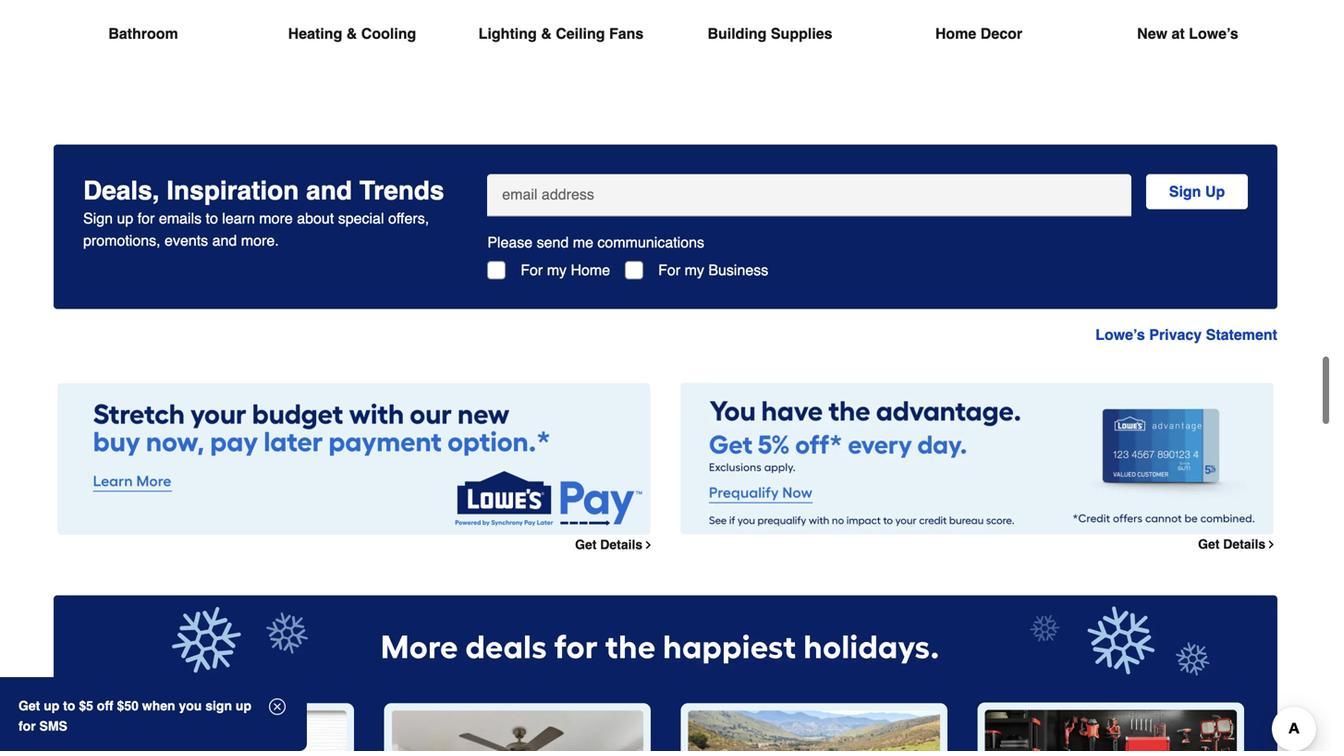 Task type: describe. For each thing, give the bounding box(es) containing it.
0 horizontal spatial and
[[212, 232, 237, 249]]

up
[[1206, 183, 1226, 200]]

emailAddress text field
[[495, 174, 1125, 206]]

lighting & ceiling fans link
[[472, 0, 651, 89]]

bathroom
[[108, 25, 178, 42]]

up to 35 percent off select lighting and ceiling fans. image
[[384, 704, 651, 752]]

lowe's inside new at lowe's link
[[1190, 25, 1239, 42]]

deals,
[[83, 176, 160, 206]]

sms
[[39, 720, 67, 734]]

chevron right image for get details button related to you have the advantage. 5 percent off every day. exclusions apply. image
[[1266, 539, 1278, 551]]

sign inside button
[[1170, 183, 1202, 200]]

when
[[142, 699, 175, 714]]

new
[[1138, 25, 1168, 42]]

lowe's privacy statement
[[1096, 326, 1278, 343]]

my for home
[[547, 262, 567, 279]]

please
[[488, 234, 533, 251]]

get details for you have the advantage. 5 percent off every day. exclusions apply. image
[[1199, 538, 1266, 552]]

for for for my home
[[521, 262, 543, 279]]

learn
[[222, 210, 255, 227]]

& for lighting
[[541, 25, 552, 42]]

1 vertical spatial lowe's
[[1096, 326, 1146, 343]]

details for you have the advantage. 5 percent off every day. exclusions apply. image
[[1224, 538, 1266, 552]]

chevron right image for get details button related to lowe's pay. stretch your budget with our new buy now, pay later payment option. image
[[643, 540, 655, 551]]

to inside get up to $5 off $50 when you sign up for sms
[[63, 699, 75, 714]]

to inside deals, inspiration and trends sign up for emails to learn more about special offers, promotions, events and more.
[[206, 210, 218, 227]]

please send me communications
[[488, 234, 705, 251]]

& for heating
[[347, 25, 357, 42]]

sign up button
[[1147, 174, 1249, 209]]

get for get details button related to lowe's pay. stretch your budget with our new buy now, pay later payment option. image
[[575, 538, 597, 553]]

deals, inspiration and trends sign up for emails to learn more about special offers, promotions, events and more.
[[83, 176, 444, 249]]

heating & cooling
[[288, 25, 416, 42]]

get details for lowe's pay. stretch your budget with our new buy now, pay later payment option. image
[[575, 538, 643, 553]]

lighting
[[479, 25, 537, 42]]

trends
[[360, 176, 444, 206]]

for my business
[[659, 262, 769, 279]]

special
[[338, 210, 384, 227]]

heating & cooling link
[[263, 0, 442, 89]]

lowe's pay. stretch your budget with our new buy now, pay later payment option. image
[[57, 383, 651, 535]]

communications
[[598, 234, 705, 251]]

ceiling
[[556, 25, 605, 42]]

craftsman days are back. shop savings in store and online on select craftsman products. image
[[978, 704, 1245, 752]]

$5
[[79, 699, 93, 714]]

new at lowe's link
[[1099, 0, 1278, 89]]

1 horizontal spatial and
[[306, 176, 352, 206]]

more deals for the happiest holidays. image
[[54, 596, 1278, 685]]

sign inside deals, inspiration and trends sign up for emails to learn more about special offers, promotions, events and more.
[[83, 210, 113, 227]]

new at lowe's
[[1138, 25, 1239, 42]]

get details button for you have the advantage. 5 percent off every day. exclusions apply. image
[[1199, 538, 1278, 552]]

0 horizontal spatial home
[[571, 262, 611, 279]]



Task type: vqa. For each thing, say whether or not it's contained in the screenshot.
$ 3 .29/ Sq. Ft. related to Barnes Oak 12-mil x 7-3/32-in W x 47-in L Waterproof and Water Resistant Interlocking Luxury Vinyl Plank Flooring (17.33-sq ft/ Carton)
no



Task type: locate. For each thing, give the bounding box(es) containing it.
for up promotions, at the top left
[[138, 210, 155, 227]]

get for get details button related to you have the advantage. 5 percent off every day. exclusions apply. image
[[1199, 538, 1220, 552]]

for left sms
[[18, 720, 36, 734]]

1 vertical spatial and
[[212, 232, 237, 249]]

1 horizontal spatial sign
[[1170, 183, 1202, 200]]

my for business
[[685, 262, 705, 279]]

0 vertical spatial sign
[[1170, 183, 1202, 200]]

0 vertical spatial and
[[306, 176, 352, 206]]

up up promotions, at the top left
[[117, 210, 133, 227]]

1 for from the left
[[521, 262, 543, 279]]

1 get details from the left
[[1199, 538, 1266, 552]]

get inside get up to $5 off $50 when you sign up for sms
[[18, 699, 40, 714]]

offers,
[[388, 210, 429, 227]]

to left $5
[[63, 699, 75, 714]]

home left decor
[[936, 25, 977, 42]]

up right sign
[[236, 699, 252, 714]]

emails
[[159, 210, 202, 227]]

1 my from the left
[[547, 262, 567, 279]]

1 vertical spatial home
[[571, 262, 611, 279]]

business
[[709, 262, 769, 279]]

1 horizontal spatial chevron right image
[[1266, 539, 1278, 551]]

2 my from the left
[[685, 262, 705, 279]]

0 horizontal spatial sign
[[83, 210, 113, 227]]

at
[[1172, 25, 1185, 42]]

my down send
[[547, 262, 567, 279]]

up up sms
[[44, 699, 60, 714]]

statement
[[1207, 326, 1278, 343]]

2 horizontal spatial up
[[236, 699, 252, 714]]

0 vertical spatial for
[[138, 210, 155, 227]]

to left learn
[[206, 210, 218, 227]]

get details button for lowe's pay. stretch your budget with our new buy now, pay later payment option. image
[[575, 538, 655, 553]]

home
[[936, 25, 977, 42], [571, 262, 611, 279]]

sign
[[206, 699, 232, 714]]

inspiration
[[167, 176, 299, 206]]

1 horizontal spatial get details
[[1199, 538, 1266, 552]]

0 horizontal spatial get details
[[575, 538, 643, 553]]

and
[[306, 176, 352, 206], [212, 232, 237, 249]]

lowe's left privacy
[[1096, 326, 1146, 343]]

2 get details button from the left
[[575, 538, 655, 553]]

0 horizontal spatial up
[[44, 699, 60, 714]]

1 horizontal spatial to
[[206, 210, 218, 227]]

1 horizontal spatial home
[[936, 25, 977, 42]]

for
[[521, 262, 543, 279], [659, 262, 681, 279]]

up inside deals, inspiration and trends sign up for emails to learn more about special offers, promotions, events and more.
[[117, 210, 133, 227]]

2 get details from the left
[[575, 538, 643, 553]]

up
[[117, 210, 133, 227], [44, 699, 60, 714], [236, 699, 252, 714]]

2 details from the left
[[600, 538, 643, 553]]

0 horizontal spatial for
[[521, 262, 543, 279]]

home decor link
[[890, 0, 1069, 89]]

0 horizontal spatial for
[[18, 720, 36, 734]]

1 vertical spatial to
[[63, 699, 75, 714]]

for inside deals, inspiration and trends sign up for emails to learn more about special offers, promotions, events and more.
[[138, 210, 155, 227]]

2 & from the left
[[541, 25, 552, 42]]

2 horizontal spatial get
[[1199, 538, 1220, 552]]

for my home
[[521, 262, 611, 279]]

& right heating
[[347, 25, 357, 42]]

2 for from the left
[[659, 262, 681, 279]]

building
[[708, 25, 767, 42]]

1 get details button from the left
[[1199, 538, 1278, 552]]

0 vertical spatial home
[[936, 25, 977, 42]]

sign
[[1170, 183, 1202, 200], [83, 210, 113, 227]]

up to 30 percent off select outdoor power equipment. image
[[681, 704, 948, 752]]

to
[[206, 210, 218, 227], [63, 699, 75, 714]]

get
[[1199, 538, 1220, 552], [575, 538, 597, 553], [18, 699, 40, 714]]

for inside get up to $5 off $50 when you sign up for sms
[[18, 720, 36, 734]]

0 horizontal spatial &
[[347, 25, 357, 42]]

1 details from the left
[[1224, 538, 1266, 552]]

sign up promotions, at the top left
[[83, 210, 113, 227]]

off
[[97, 699, 113, 714]]

lowe's
[[1190, 25, 1239, 42], [1096, 326, 1146, 343]]

1 horizontal spatial lowe's
[[1190, 25, 1239, 42]]

1 horizontal spatial get details button
[[1199, 538, 1278, 552]]

home inside home decor link
[[936, 25, 977, 42]]

events
[[165, 232, 208, 249]]

1 vertical spatial for
[[18, 720, 36, 734]]

&
[[347, 25, 357, 42], [541, 25, 552, 42]]

my
[[547, 262, 567, 279], [685, 262, 705, 279]]

0 horizontal spatial chevron right image
[[643, 540, 655, 551]]

for
[[138, 210, 155, 227], [18, 720, 36, 734]]

get details button
[[1199, 538, 1278, 552], [575, 538, 655, 553]]

0 vertical spatial to
[[206, 210, 218, 227]]

for down send
[[521, 262, 543, 279]]

0 horizontal spatial lowe's
[[1096, 326, 1146, 343]]

for down the communications
[[659, 262, 681, 279]]

privacy
[[1150, 326, 1203, 343]]

you
[[179, 699, 202, 714]]

1 horizontal spatial for
[[659, 262, 681, 279]]

0 horizontal spatial my
[[547, 262, 567, 279]]

me
[[573, 234, 594, 251]]

you have the advantage. 5 percent off every day. exclusions apply. image
[[681, 383, 1274, 535]]

get details
[[1199, 538, 1266, 552], [575, 538, 643, 553]]

& left the ceiling
[[541, 25, 552, 42]]

details for lowe's pay. stretch your budget with our new buy now, pay later payment option. image
[[600, 538, 643, 553]]

sign left up
[[1170, 183, 1202, 200]]

my left business
[[685, 262, 705, 279]]

get up to $5 off $50 when you sign up for sms
[[18, 699, 252, 734]]

and up about
[[306, 176, 352, 206]]

and down learn
[[212, 232, 237, 249]]

1 horizontal spatial my
[[685, 262, 705, 279]]

home down please send me communications
[[571, 262, 611, 279]]

home decor
[[936, 25, 1023, 42]]

0 horizontal spatial to
[[63, 699, 75, 714]]

building supplies
[[708, 25, 833, 42]]

bathroom link
[[54, 0, 233, 89]]

promotions,
[[83, 232, 161, 249]]

fans
[[609, 25, 644, 42]]

lowe's right at
[[1190, 25, 1239, 42]]

0 horizontal spatial get details button
[[575, 538, 655, 553]]

lowe's privacy statement link
[[1096, 326, 1278, 343]]

more.
[[241, 232, 279, 249]]

$50
[[117, 699, 139, 714]]

heating
[[288, 25, 343, 42]]

chevron right image
[[1266, 539, 1278, 551], [643, 540, 655, 551]]

lighting & ceiling fans
[[479, 25, 644, 42]]

1 horizontal spatial details
[[1224, 538, 1266, 552]]

details
[[1224, 538, 1266, 552], [600, 538, 643, 553]]

1 horizontal spatial get
[[575, 538, 597, 553]]

about
[[297, 210, 334, 227]]

building supplies link
[[681, 0, 860, 89]]

up to 55 percent off select smart home products. image
[[87, 704, 354, 752]]

1 & from the left
[[347, 25, 357, 42]]

cooling
[[361, 25, 416, 42]]

supplies
[[771, 25, 833, 42]]

more
[[259, 210, 293, 227]]

sign up
[[1170, 183, 1226, 200]]

1 horizontal spatial for
[[138, 210, 155, 227]]

1 horizontal spatial &
[[541, 25, 552, 42]]

send
[[537, 234, 569, 251]]

decor
[[981, 25, 1023, 42]]

1 horizontal spatial up
[[117, 210, 133, 227]]

0 horizontal spatial get
[[18, 699, 40, 714]]

0 vertical spatial lowe's
[[1190, 25, 1239, 42]]

0 horizontal spatial details
[[600, 538, 643, 553]]

1 vertical spatial sign
[[83, 210, 113, 227]]

for for for my business
[[659, 262, 681, 279]]



